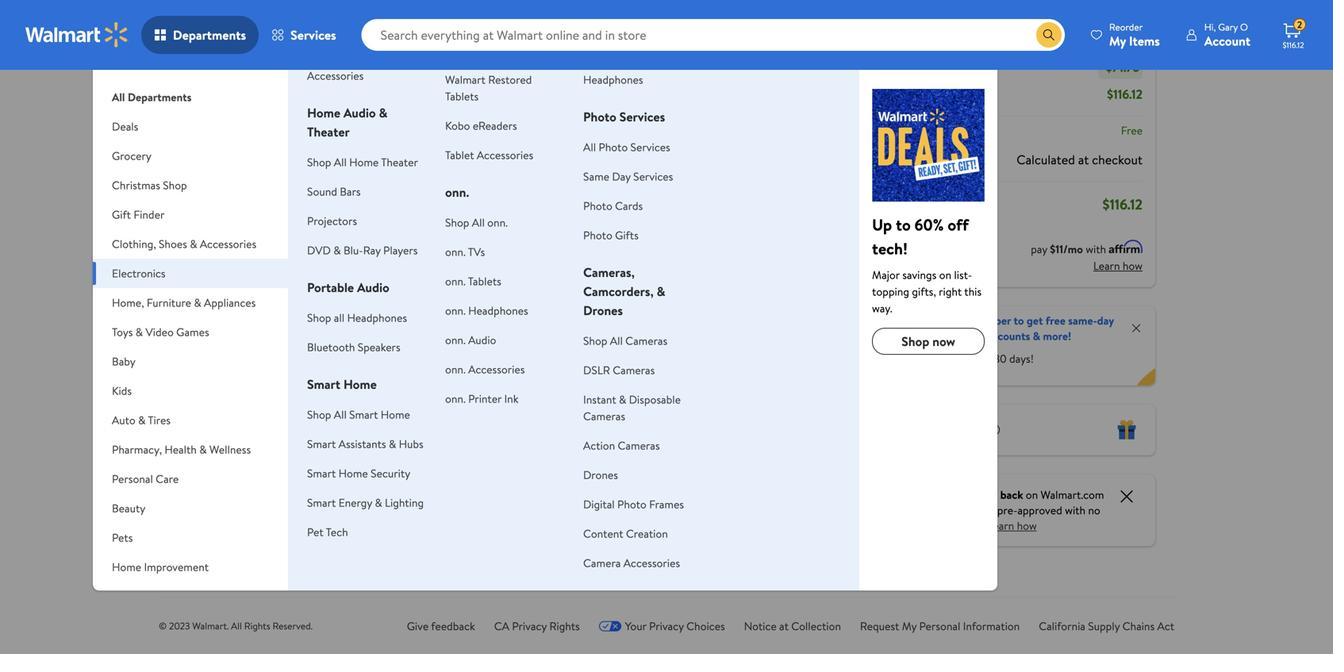 Task type: describe. For each thing, give the bounding box(es) containing it.
services right day
[[634, 169, 674, 184]]

shop inside dropdown button
[[163, 177, 187, 193]]

gifting image
[[1118, 420, 1137, 439]]

to inside become a member to get free same-day delivery, gas discounts & more!
[[1014, 313, 1025, 328]]

audio for portable
[[357, 279, 390, 296]]

fruit
[[625, 415, 651, 432]]

cherries
[[575, 415, 622, 432]]

day up headphones link
[[587, 25, 601, 38]]

all photo services
[[584, 139, 671, 155]]

creation
[[626, 526, 668, 541]]

credit
[[935, 518, 964, 534]]

onn. accessories link
[[445, 362, 525, 377]]

departments button
[[141, 16, 259, 54]]

request my personal information
[[861, 618, 1020, 634]]

shop all headphones
[[307, 310, 407, 326]]

pets
[[112, 530, 133, 545]]

add button for now $348.00
[[455, 279, 513, 304]]

camcorders,
[[584, 283, 654, 300]]

1 horizontal spatial on
[[1026, 487, 1039, 503]]

appliances
[[204, 295, 256, 310]]

clothing, shoes & accessories button
[[93, 229, 288, 259]]

0 horizontal spatial free
[[955, 351, 975, 366]]

give
[[407, 618, 429, 634]]

tv mounts & accessories link
[[307, 51, 369, 83]]

hi, gary o account
[[1205, 20, 1251, 50]]

pet tech link
[[307, 524, 348, 540]]

departments inside popup button
[[173, 26, 246, 44]]

home inside dropdown button
[[112, 559, 141, 575]]

video inside now $349.00 $499.00 $349.00/ca xbox series x video game console, black
[[329, 397, 361, 415]]

gifts,
[[912, 284, 937, 299]]

cameras inside instant & disposable cameras
[[584, 408, 626, 424]]

same day services link
[[584, 169, 674, 184]]

pre-
[[998, 503, 1018, 518]]

steel inside now $348.00 $579.00 ge profile™ opal™ nugget ice maker with side tank, countertop icemaker, stainless steel
[[502, 471, 530, 488]]

projectors
[[307, 213, 357, 229]]

cash
[[977, 487, 998, 503]]

with inside chefman turbo fry stainless steel air fryer with basket divider, 8 quart
[[206, 418, 230, 436]]

1 vertical spatial $116.12
[[1108, 85, 1143, 103]]

1 horizontal spatial rights
[[550, 618, 580, 634]]

pet
[[307, 524, 324, 540]]

now $349.00 group
[[329, 174, 423, 487]]

smart home security link
[[307, 466, 411, 481]]

0 horizontal spatial headphones
[[347, 310, 407, 326]]

2023
[[169, 619, 190, 633]]

gas
[[966, 328, 982, 344]]

same day services
[[584, 169, 674, 184]]

photo for services
[[584, 108, 617, 125]]

all inside 'all departments' link
[[112, 89, 125, 105]]

theater for shop all home theater
[[381, 154, 418, 170]]

©
[[159, 619, 167, 633]]

onn. for onn. printer ink
[[445, 391, 466, 406]]

onn. for onn. tvs
[[445, 244, 466, 260]]

1 horizontal spatial learn
[[1094, 258, 1121, 274]]

1 vertical spatial how
[[1017, 518, 1037, 534]]

with inside see if you're pre-approved with no credit risk.
[[1066, 503, 1086, 518]]

auto & tires button
[[93, 406, 288, 435]]

shop all home theater link
[[307, 154, 418, 170]]

privacy for ca
[[512, 618, 547, 634]]

now $16.98 group
[[575, 174, 669, 485]]

give feedback button
[[407, 618, 475, 635]]

notice at collection link
[[744, 618, 841, 634]]

0 vertical spatial learn how
[[1094, 258, 1143, 274]]

my for items
[[1110, 32, 1127, 50]]

act
[[1158, 618, 1175, 634]]

onn. tablets
[[445, 274, 502, 289]]

1 vertical spatial departments
[[128, 89, 192, 105]]

earn 5% cash back on walmart.com
[[935, 487, 1105, 503]]

60%
[[915, 214, 944, 236]]

christmas
[[112, 177, 160, 193]]

$499.00
[[329, 348, 368, 364]]

back
[[1001, 487, 1024, 503]]

divider,
[[206, 436, 249, 453]]

calculated
[[1017, 151, 1076, 168]]

ink
[[505, 391, 519, 406]]

request my personal information link
[[861, 618, 1020, 634]]

Walmart Site-Wide search field
[[362, 19, 1065, 51]]

add for chefman turbo fry stainless steel air fryer with basket divider, 8 quart
[[234, 284, 254, 299]]

assistants
[[339, 436, 386, 452]]

3+ for chefman turbo fry stainless steel air fryer with basket divider, 8 quart
[[210, 451, 220, 464]]

notice at collection
[[744, 618, 841, 634]]

portable
[[307, 279, 354, 296]]

way.
[[873, 301, 893, 316]]

photo services
[[584, 108, 665, 125]]

& inside instant & disposable cameras
[[619, 392, 627, 407]]

my for personal
[[902, 618, 917, 634]]

accessories inside tv mounts & accessories
[[307, 68, 364, 83]]

content
[[584, 526, 624, 541]]

camera
[[584, 555, 621, 571]]

smart energy & lighting
[[307, 495, 424, 510]]

day down pickup
[[341, 47, 355, 60]]

0 horizontal spatial rights
[[244, 619, 270, 633]]

up
[[873, 214, 893, 236]]

fryer
[[256, 401, 285, 418]]

add button for now $16.98
[[577, 279, 635, 304]]

& inside home audio & theater
[[379, 104, 388, 121]]

1 vertical spatial learn
[[988, 518, 1015, 534]]

& inside become a member to get free same-day delivery, gas discounts & more!
[[1033, 328, 1041, 344]]

wellness
[[209, 442, 251, 457]]

onn. for onn.
[[445, 183, 469, 201]]

now for now $16.98 $24.28 21.2 ¢/count welch's, gluten free,  berries 'n cherries fruit snacks 0.8oz pouches, 80 count case
[[575, 328, 603, 348]]

opal™
[[452, 383, 484, 401]]

& inside pharmacy, health & wellness dropdown button
[[199, 442, 207, 457]]

& inside clothing, shoes & accessories dropdown button
[[190, 236, 197, 252]]

photo down the case
[[618, 497, 647, 512]]

steel inside chefman turbo fry stainless steel air fryer with basket divider, 8 quart
[[206, 401, 234, 418]]

kids button
[[93, 376, 288, 406]]

3+ day shipping for chefman turbo fry stainless steel air fryer with basket divider, 8 quart
[[210, 451, 273, 464]]

health
[[165, 442, 197, 457]]

shop for headphones
[[307, 310, 331, 326]]

electronics image
[[873, 89, 985, 202]]

stainless inside chefman turbo fry stainless steel air fryer with basket divider, 8 quart
[[227, 383, 274, 401]]

xbox
[[329, 380, 356, 397]]

Try Walmart+ free for 30 days! checkbox
[[868, 351, 882, 366]]

smart for smart home
[[307, 376, 341, 393]]

dslr
[[584, 362, 610, 378]]

electronics
[[112, 266, 166, 281]]

information
[[964, 618, 1020, 634]]

onn. tablets link
[[445, 274, 502, 289]]

smart home security
[[307, 466, 411, 481]]

onn. audio link
[[445, 332, 497, 348]]

dismiss capital one banner image
[[1118, 487, 1137, 506]]

photo cards
[[584, 198, 643, 214]]

services button
[[259, 16, 349, 54]]

add for xbox series x video game console, black
[[357, 284, 377, 299]]

blu-
[[344, 243, 363, 258]]

cameras down fruit
[[618, 438, 660, 453]]

all up ¢/count
[[610, 333, 623, 349]]

accessories for tablet accessories
[[477, 147, 534, 163]]

home inside home audio & theater
[[307, 104, 341, 121]]

auto
[[112, 412, 136, 428]]

major
[[873, 267, 900, 283]]

ca
[[494, 618, 510, 634]]

& inside tv mounts & accessories
[[362, 51, 369, 67]]

tvs
[[468, 244, 485, 260]]

deal for now $16.98
[[581, 183, 600, 197]]

to inside the up to 60% off tech! major savings on list- topping gifts, right this way.
[[896, 214, 911, 236]]

onn. for onn. headphones
[[445, 303, 466, 318]]

1 horizontal spatial headphones
[[469, 303, 528, 318]]

day inside now $16.98 group
[[587, 445, 601, 458]]

services up same day services
[[631, 139, 671, 155]]

& inside auto & tires dropdown button
[[138, 412, 146, 428]]

see if you're pre-approved with no credit risk.
[[935, 503, 1101, 534]]

dvd & blu-ray players
[[307, 243, 418, 258]]

tablet
[[445, 147, 474, 163]]

patio
[[112, 589, 137, 604]]

& inside toys & video games dropdown button
[[136, 324, 143, 340]]

garden
[[149, 589, 185, 604]]

at for calculated
[[1079, 151, 1090, 168]]

reserved.
[[273, 619, 313, 633]]

learn how link
[[988, 518, 1037, 534]]

$348.00
[[484, 328, 536, 348]]

earn
[[935, 487, 958, 503]]

2- up 'all departments' link
[[210, 25, 218, 38]]

search icon image
[[1043, 29, 1056, 41]]

black
[[380, 415, 409, 432]]

day inside become a member to get free same-day delivery, gas discounts & more!
[[1098, 313, 1115, 328]]

series
[[359, 380, 392, 397]]

privacy choices icon image
[[599, 621, 622, 632]]

tablets inside walmart restored tablets
[[445, 89, 479, 104]]

dslr cameras
[[584, 362, 655, 378]]

see
[[935, 503, 953, 518]]

air
[[237, 401, 253, 418]]

shop for deals
[[197, 145, 228, 165]]

shop for home
[[307, 154, 331, 170]]

beauty button
[[93, 494, 288, 523]]

tv mounts & accessories
[[307, 51, 369, 83]]



Task type: vqa. For each thing, say whether or not it's contained in the screenshot.
the topmost "3+"
yes



Task type: locate. For each thing, give the bounding box(es) containing it.
1 horizontal spatial my
[[1110, 32, 1127, 50]]

delivery
[[369, 25, 404, 38]]

stainless inside now $348.00 $579.00 ge profile™ opal™ nugget ice maker with side tank, countertop icemaker, stainless steel
[[452, 471, 499, 488]]

0 horizontal spatial how
[[1017, 518, 1037, 534]]

0 vertical spatial deals
[[112, 119, 138, 134]]

ray
[[363, 243, 381, 258]]

2 drones from the top
[[584, 467, 618, 483]]

free inside become a member to get free same-day delivery, gas discounts & more!
[[1046, 313, 1066, 328]]

-
[[1102, 58, 1107, 76]]

all up tvs
[[472, 215, 485, 230]]

1 add to cart image from the left
[[215, 282, 234, 301]]

free
[[1122, 123, 1143, 138]]

shipping
[[868, 123, 909, 138]]

all departments
[[112, 89, 192, 105]]

chefman
[[206, 366, 257, 383]]

add inside now $49.00 group
[[234, 284, 254, 299]]

0 horizontal spatial add to cart image
[[215, 282, 234, 301]]

1 vertical spatial audio
[[357, 279, 390, 296]]

accessories up the nugget
[[469, 362, 525, 377]]

1 horizontal spatial deals
[[268, 145, 302, 165]]

2 add to cart image from the left
[[338, 282, 357, 301]]

electronics button
[[93, 259, 288, 288]]

1 horizontal spatial 3+
[[332, 464, 343, 478]]

0 vertical spatial learn
[[1094, 258, 1121, 274]]

shop down grocery dropdown button
[[163, 177, 187, 193]]

2 privacy from the left
[[649, 618, 684, 634]]

all up sound bars
[[334, 154, 347, 170]]

3 add button from the left
[[455, 279, 513, 304]]

add to cart image for now $349.00
[[338, 282, 357, 301]]

kids
[[112, 383, 132, 399]]

shop for onn.
[[445, 215, 470, 230]]

with right $11/mo
[[1086, 241, 1107, 257]]

2 now from the left
[[329, 328, 358, 348]]

shop all home theater
[[307, 154, 418, 170]]

1 privacy from the left
[[512, 618, 547, 634]]

0 horizontal spatial personal
[[112, 471, 153, 487]]

free right get
[[1046, 313, 1066, 328]]

learn how down back
[[988, 518, 1037, 534]]

photo up day
[[599, 139, 628, 155]]

2 horizontal spatial 3+ day shipping
[[455, 25, 519, 38]]

1 horizontal spatial add to cart image
[[338, 282, 357, 301]]

0 vertical spatial personal
[[112, 471, 153, 487]]

0.8oz
[[615, 432, 644, 450]]

add button for now $349.00
[[332, 279, 390, 304]]

0 horizontal spatial my
[[902, 618, 917, 634]]

learn how down the affirm icon
[[1094, 258, 1143, 274]]

shop up walmart+
[[902, 333, 930, 350]]

cameras up gluten
[[613, 362, 655, 378]]

audio up shop all home theater
[[344, 104, 376, 121]]

on inside the up to 60% off tech! major savings on list- topping gifts, right this way.
[[940, 267, 952, 283]]

3+ day shipping down 'basket'
[[210, 451, 273, 464]]

0 horizontal spatial deals
[[112, 119, 138, 134]]

shipping inside now $16.98 group
[[603, 445, 637, 458]]

all right walmart.
[[231, 619, 242, 633]]

steel down countertop
[[502, 471, 530, 488]]

0 vertical spatial theater
[[307, 123, 350, 141]]

1 vertical spatial deals
[[268, 145, 302, 165]]

portable audio
[[307, 279, 390, 296]]

now down the appliances
[[206, 328, 235, 348]]

onn. for onn. tablets
[[445, 274, 466, 289]]

theater left tablet
[[381, 154, 418, 170]]

now inside "now $16.98 $24.28 21.2 ¢/count welch's, gluten free,  berries 'n cherries fruit snacks 0.8oz pouches, 80 count case"
[[575, 328, 603, 348]]

$116.12 down 2 at the right of page
[[1283, 40, 1305, 50]]

0 vertical spatial to
[[896, 214, 911, 236]]

deal up photo cards link
[[581, 183, 600, 197]]

tank,
[[478, 418, 506, 436]]

audio up shop all headphones
[[357, 279, 390, 296]]

& inside patio & garden dropdown button
[[139, 589, 147, 604]]

shop up sound
[[307, 154, 331, 170]]

day down the assistants
[[345, 464, 360, 478]]

add inside now $348.00 group
[[480, 284, 500, 299]]

photo down same
[[584, 198, 613, 214]]

add to cart image
[[215, 282, 234, 301], [338, 282, 357, 301], [584, 282, 603, 301]]

1 horizontal spatial 3+ day shipping
[[332, 464, 396, 478]]

now up 21.2 at the left of page
[[575, 328, 603, 348]]

day left close walmart plus section image
[[1098, 313, 1115, 328]]

0 vertical spatial video
[[146, 324, 174, 340]]

photo left the gifts
[[584, 227, 613, 243]]

0 vertical spatial 3+
[[455, 25, 466, 38]]

0 vertical spatial $116.12
[[1283, 40, 1305, 50]]

icemaker,
[[452, 453, 505, 471]]

printer
[[469, 391, 502, 406]]

4 add from the left
[[603, 284, 623, 299]]

camera accessories
[[584, 555, 680, 571]]

projectors link
[[307, 213, 357, 229]]

to right up at the right top of page
[[896, 214, 911, 236]]

discounts
[[985, 328, 1031, 344]]

accessories
[[307, 68, 364, 83], [477, 147, 534, 163], [200, 236, 257, 252], [469, 362, 525, 377], [624, 555, 680, 571]]

1 horizontal spatial steel
[[502, 471, 530, 488]]

more!
[[1044, 328, 1072, 344]]

1 add from the left
[[234, 284, 254, 299]]

add to cart image
[[461, 282, 480, 301]]

0 vertical spatial my
[[1110, 32, 1127, 50]]

1 horizontal spatial privacy
[[649, 618, 684, 634]]

1 vertical spatial drones
[[584, 467, 618, 483]]

3+ day shipping for xbox series x video game console, black
[[332, 464, 396, 478]]

audio inside home audio & theater
[[344, 104, 376, 121]]

become
[[922, 313, 961, 328]]

this
[[965, 284, 982, 299]]

shipping inside now $49.00 group
[[239, 451, 273, 464]]

deals up grocery
[[112, 119, 138, 134]]

dvd & blu-ray players link
[[307, 243, 418, 258]]

tablets down walmart
[[445, 89, 479, 104]]

shop more deals
[[197, 145, 302, 165]]

deal for now $349.00
[[336, 183, 354, 197]]

3 now from the left
[[452, 328, 480, 348]]

tablets up onn. headphones link
[[468, 274, 502, 289]]

walmart plus image
[[868, 322, 916, 338]]

bars
[[340, 184, 361, 199]]

1 horizontal spatial stainless
[[452, 471, 499, 488]]

right
[[939, 284, 962, 299]]

now for now $348.00 $579.00 ge profile™ opal™ nugget ice maker with side tank, countertop icemaker, stainless steel
[[452, 328, 480, 348]]

3+ inside now $49.00 group
[[210, 451, 220, 464]]

1 vertical spatial to
[[1014, 313, 1025, 328]]

video down furniture
[[146, 324, 174, 340]]

add button inside now $348.00 group
[[455, 279, 513, 304]]

drones down camcorders,
[[584, 302, 623, 319]]

3+ day shipping inside now $49.00 group
[[210, 451, 273, 464]]

banner containing become a member to get free same-day delivery, gas discounts & more!
[[855, 306, 1156, 385]]

action cameras
[[584, 438, 660, 453]]

add button inside now $16.98 group
[[577, 279, 635, 304]]

deal inside now $349.00 group
[[336, 183, 354, 197]]

onn. for onn. accessories
[[445, 362, 466, 377]]

restored
[[488, 72, 532, 87]]

1 drones from the top
[[584, 302, 623, 319]]

headphones up $348.00
[[469, 303, 528, 318]]

add button inside now $349.00 group
[[332, 279, 390, 304]]

photo for cards
[[584, 198, 613, 214]]

0 horizontal spatial 3+ day shipping
[[210, 451, 273, 464]]

personal up beauty
[[112, 471, 153, 487]]

2- right the tv
[[332, 47, 341, 60]]

2- up headphones link
[[578, 25, 587, 38]]

3+ up the energy on the bottom
[[332, 464, 343, 478]]

close walmart plus section image
[[1131, 322, 1143, 335]]

3+ day shipping up walmart
[[455, 25, 519, 38]]

gift finder
[[112, 207, 165, 222]]

2 vertical spatial 3+ day shipping
[[332, 464, 396, 478]]

shop for smart
[[307, 407, 331, 422]]

1 vertical spatial at
[[780, 618, 789, 634]]

0 horizontal spatial learn
[[988, 518, 1015, 534]]

video inside toys & video games dropdown button
[[146, 324, 174, 340]]

add to cart image inside now $49.00 group
[[215, 282, 234, 301]]

at right notice
[[780, 618, 789, 634]]

at
[[1079, 151, 1090, 168], [780, 618, 789, 634]]

0 horizontal spatial theater
[[307, 123, 350, 141]]

pet tech
[[307, 524, 348, 540]]

photo for gifts
[[584, 227, 613, 243]]

camera accessories link
[[584, 555, 680, 571]]

1 vertical spatial stainless
[[452, 471, 499, 488]]

baby button
[[93, 347, 288, 376]]

personal
[[112, 471, 153, 487], [920, 618, 961, 634]]

now inside now $349.00 $499.00 $349.00/ca xbox series x video game console, black
[[329, 328, 358, 348]]

add down cameras,
[[603, 284, 623, 299]]

deal up shop all onn.
[[458, 183, 477, 197]]

0 horizontal spatial video
[[146, 324, 174, 340]]

deals inside dropdown button
[[112, 119, 138, 134]]

1 horizontal spatial at
[[1079, 151, 1090, 168]]

& inside cameras, camcorders, & drones
[[657, 283, 666, 300]]

add up now $49.00
[[234, 284, 254, 299]]

total
[[927, 196, 953, 213]]

shop left all on the top of the page
[[307, 310, 331, 326]]

1 deal from the left
[[336, 183, 354, 197]]

games
[[176, 324, 209, 340]]

theater for home audio & theater
[[307, 123, 350, 141]]

savings
[[868, 58, 910, 76]]

2 add button from the left
[[332, 279, 390, 304]]

day
[[218, 25, 232, 38], [468, 25, 482, 38], [587, 25, 601, 38], [341, 47, 355, 60], [1098, 313, 1115, 328], [587, 445, 601, 458], [223, 451, 237, 464], [345, 464, 360, 478]]

onn. for onn. audio
[[445, 332, 466, 348]]

add up onn. headphones
[[480, 284, 500, 299]]

on up right
[[940, 267, 952, 283]]

privacy for your
[[649, 618, 684, 634]]

shop now link
[[873, 328, 985, 355]]

drones link
[[584, 467, 618, 483]]

chains
[[1123, 618, 1155, 634]]

all up same
[[584, 139, 596, 155]]

audio up $579.00
[[469, 332, 497, 348]]

0 horizontal spatial at
[[780, 618, 789, 634]]

rights left privacy choices icon
[[550, 618, 580, 634]]

0 horizontal spatial stainless
[[227, 383, 274, 401]]

0 vertical spatial stainless
[[227, 383, 274, 401]]

add for welch's, gluten free,  berries 'n cherries fruit snacks 0.8oz pouches, 80 count case
[[603, 284, 623, 299]]

2- inside now $16.98 group
[[578, 445, 587, 458]]

0 horizontal spatial deal
[[336, 183, 354, 197]]

smart for smart home security
[[307, 466, 336, 481]]

services inside dropdown button
[[291, 26, 336, 44]]

& inside 'home, furniture & appliances' dropdown button
[[194, 295, 201, 310]]

personal left information
[[920, 618, 961, 634]]

1 vertical spatial 3+ day shipping
[[210, 451, 273, 464]]

1 vertical spatial on
[[1026, 487, 1039, 503]]

$116.12 down $71.76
[[1108, 85, 1143, 103]]

audio for home
[[344, 104, 376, 121]]

smart for smart energy & lighting
[[307, 495, 336, 510]]

theater up shop all home theater
[[307, 123, 350, 141]]

players
[[384, 243, 418, 258]]

1 vertical spatial learn how
[[988, 518, 1037, 534]]

accessories for onn. accessories
[[469, 362, 525, 377]]

0 horizontal spatial steel
[[206, 401, 234, 418]]

add to cart image inside now $349.00 group
[[338, 282, 357, 301]]

day
[[612, 169, 631, 184]]

1 vertical spatial video
[[329, 397, 361, 415]]

shop down xbox
[[307, 407, 331, 422]]

my right request
[[902, 618, 917, 634]]

affirm image
[[1109, 240, 1143, 253]]

accessories down mounts
[[307, 68, 364, 83]]

0 vertical spatial audio
[[344, 104, 376, 121]]

walmart.
[[192, 619, 229, 633]]

steel left air at the bottom left of page
[[206, 401, 234, 418]]

0 horizontal spatial to
[[896, 214, 911, 236]]

home, furniture & appliances button
[[93, 288, 288, 318]]

1 vertical spatial theater
[[381, 154, 418, 170]]

more
[[232, 145, 264, 165]]

2 add from the left
[[357, 284, 377, 299]]

0 vertical spatial 3+ day shipping
[[455, 25, 519, 38]]

cameras, camcorders, & drones
[[584, 264, 666, 319]]

1 vertical spatial tablets
[[468, 274, 502, 289]]

cameras up the dslr cameras "link"
[[626, 333, 668, 349]]

day up 'all departments' link
[[218, 25, 232, 38]]

rights
[[550, 618, 580, 634], [244, 619, 270, 633]]

2 horizontal spatial add to cart image
[[584, 282, 603, 301]]

1 horizontal spatial deal
[[458, 183, 477, 197]]

action
[[584, 438, 615, 453]]

dslr cameras link
[[584, 362, 655, 378]]

3+ day shipping inside now $349.00 group
[[332, 464, 396, 478]]

deal inside now $16.98 group
[[581, 183, 600, 197]]

smart home
[[307, 376, 377, 393]]

day up count
[[587, 445, 601, 458]]

shop left more
[[197, 145, 228, 165]]

personal care button
[[93, 464, 288, 494]]

smart energy & lighting link
[[307, 495, 424, 510]]

1 horizontal spatial personal
[[920, 618, 961, 634]]

3+ up personal care dropdown button
[[210, 451, 220, 464]]

accessories down the ereaders at top left
[[477, 147, 534, 163]]

at for notice
[[780, 618, 789, 634]]

how down the affirm icon
[[1123, 258, 1143, 274]]

3+ up walmart
[[455, 25, 466, 38]]

give feedback
[[407, 618, 475, 634]]

accessories down creation
[[624, 555, 680, 571]]

theater inside home audio & theater
[[307, 123, 350, 141]]

now for now $349.00 $499.00 $349.00/ca xbox series x video game console, black
[[329, 328, 358, 348]]

3+ inside now $349.00 group
[[332, 464, 343, 478]]

add to cart image for now $16.98
[[584, 282, 603, 301]]

stainless
[[227, 383, 274, 401], [452, 471, 499, 488]]

now inside now $348.00 $579.00 ge profile™ opal™ nugget ice maker with side tank, countertop icemaker, stainless steel
[[452, 328, 480, 348]]

21.2
[[575, 362, 593, 378]]

0 horizontal spatial privacy
[[512, 618, 547, 634]]

clothing,
[[112, 236, 156, 252]]

learn
[[1094, 258, 1121, 274], [988, 518, 1015, 534]]

2 vertical spatial audio
[[469, 332, 497, 348]]

deal for now $348.00
[[458, 183, 477, 197]]

smart for smart assistants & hubs
[[307, 436, 336, 452]]

shop all smart home
[[307, 407, 410, 422]]

drones down action
[[584, 467, 618, 483]]

to left get
[[1014, 313, 1025, 328]]

shop up onn. tvs link
[[445, 215, 470, 230]]

free,
[[575, 397, 603, 415]]

4 add button from the left
[[577, 279, 635, 304]]

day inside now $349.00 group
[[345, 464, 360, 478]]

estimated total
[[868, 196, 953, 213]]

services up all photo services
[[620, 108, 665, 125]]

0 vertical spatial free
[[1046, 313, 1066, 328]]

now $49.00 group
[[206, 174, 301, 473]]

3+ for xbox series x video game console, black
[[332, 464, 343, 478]]

try walmart+ free for 30 days!
[[889, 351, 1034, 366]]

1 horizontal spatial free
[[1046, 313, 1066, 328]]

personal inside dropdown button
[[112, 471, 153, 487]]

pickup
[[332, 25, 360, 38]]

1 vertical spatial free
[[955, 351, 975, 366]]

4 now from the left
[[575, 328, 603, 348]]

headphones up $349.00
[[347, 310, 407, 326]]

audio for onn.
[[469, 332, 497, 348]]

1 horizontal spatial video
[[329, 397, 361, 415]]

3 add from the left
[[480, 284, 500, 299]]

2 vertical spatial $116.12
[[1103, 195, 1143, 214]]

side
[[452, 418, 475, 436]]

departments up deals dropdown button
[[128, 89, 192, 105]]

now $16.98 $24.28 21.2 ¢/count welch's, gluten free,  berries 'n cherries fruit snacks 0.8oz pouches, 80 count case
[[575, 328, 660, 485]]

deal inside now $348.00 group
[[458, 183, 477, 197]]

$116.12 up the affirm icon
[[1103, 195, 1143, 214]]

photo down headphones link
[[584, 108, 617, 125]]

all down xbox
[[334, 407, 347, 422]]

home,
[[112, 295, 144, 310]]

privacy right your
[[649, 618, 684, 634]]

2-day shipping inside now $16.98 group
[[578, 445, 637, 458]]

count
[[575, 467, 609, 485]]

3 add to cart image from the left
[[584, 282, 603, 301]]

accessories for camera accessories
[[624, 555, 680, 571]]

2- up count
[[578, 445, 587, 458]]

now down onn. headphones
[[452, 328, 480, 348]]

day inside now $49.00 group
[[223, 451, 237, 464]]

learn more about gifting image
[[989, 424, 1001, 436]]

list-
[[955, 267, 973, 283]]

3 deal from the left
[[581, 183, 600, 197]]

0 horizontal spatial 3+
[[210, 451, 220, 464]]

learn right risk.
[[988, 518, 1015, 534]]

add to cart image inside now $16.98 group
[[584, 282, 603, 301]]

0 vertical spatial departments
[[173, 26, 246, 44]]

deal down shop all home theater
[[336, 183, 354, 197]]

drones inside cameras, camcorders, & drones
[[584, 302, 623, 319]]

with left no
[[1066, 503, 1086, 518]]

rights left reserved.
[[244, 619, 270, 633]]

walmart restored tablets link
[[445, 72, 532, 104]]

my up "-$71.76"
[[1110, 32, 1127, 50]]

my inside "reorder my items"
[[1110, 32, 1127, 50]]

2 horizontal spatial headphones
[[584, 72, 644, 87]]

pouches,
[[575, 450, 624, 467]]

banner
[[855, 306, 1156, 385]]

how down earn 5% cash back on walmart.com
[[1017, 518, 1037, 534]]

quart
[[262, 436, 295, 453]]

0 horizontal spatial on
[[940, 267, 952, 283]]

0 vertical spatial tablets
[[445, 89, 479, 104]]

1 horizontal spatial learn how
[[1094, 258, 1143, 274]]

add inside now $16.98 group
[[603, 284, 623, 299]]

patio & garden button
[[93, 582, 288, 611]]

1 vertical spatial my
[[902, 618, 917, 634]]

1 vertical spatial personal
[[920, 618, 961, 634]]

walmart restored tablets
[[445, 72, 532, 104]]

learn down the affirm icon
[[1094, 258, 1121, 274]]

ca privacy rights link
[[494, 618, 580, 634]]

1 vertical spatial steel
[[502, 471, 530, 488]]

all up grocery
[[112, 89, 125, 105]]

try
[[889, 351, 903, 366]]

notice
[[744, 618, 777, 634]]

1 horizontal spatial how
[[1123, 258, 1143, 274]]

$579.00
[[452, 348, 490, 364]]

2 horizontal spatial deal
[[581, 183, 600, 197]]

2 deal from the left
[[458, 183, 477, 197]]

3+ day shipping down smart assistants & hubs link
[[332, 464, 396, 478]]

shop all headphones link
[[307, 310, 407, 326]]

0 vertical spatial on
[[940, 267, 952, 283]]

Search search field
[[362, 19, 1065, 51]]

with inside now $348.00 $579.00 ge profile™ opal™ nugget ice maker with side tank, countertop icemaker, stainless steel
[[508, 401, 532, 418]]

shop all smart home link
[[307, 407, 410, 422]]

video down the smart home
[[329, 397, 361, 415]]

0 vertical spatial at
[[1079, 151, 1090, 168]]

walmart image
[[25, 22, 129, 48]]

1 vertical spatial 3+
[[210, 451, 220, 464]]

0 vertical spatial drones
[[584, 302, 623, 319]]

1 now from the left
[[206, 328, 235, 348]]

accessories inside dropdown button
[[200, 236, 257, 252]]

0 horizontal spatial learn how
[[988, 518, 1037, 534]]

deals right more
[[268, 145, 302, 165]]

your privacy choices
[[625, 618, 725, 634]]

1 add button from the left
[[209, 279, 267, 304]]

digital
[[584, 497, 615, 512]]

with up wellness
[[206, 418, 230, 436]]

now for now $49.00
[[206, 328, 235, 348]]

shop for cameras
[[584, 333, 608, 349]]

add button inside now $49.00 group
[[209, 279, 267, 304]]

shipping inside now $349.00 group
[[362, 464, 396, 478]]

add inside now $349.00 group
[[357, 284, 377, 299]]

departments up 'all departments' link
[[173, 26, 246, 44]]

2 horizontal spatial 3+
[[455, 25, 466, 38]]

2 vertical spatial 3+
[[332, 464, 343, 478]]

tablets
[[445, 89, 479, 104], [468, 274, 502, 289]]

delivery,
[[922, 328, 963, 344]]

now down all on the top of the page
[[329, 328, 358, 348]]

1 horizontal spatial to
[[1014, 313, 1025, 328]]

topping
[[873, 284, 910, 299]]

now $348.00 group
[[452, 174, 546, 488]]

0 vertical spatial how
[[1123, 258, 1143, 274]]

0 vertical spatial steel
[[206, 401, 234, 418]]

day up walmart
[[468, 25, 482, 38]]

home improvement
[[112, 559, 209, 575]]

shop up dslr
[[584, 333, 608, 349]]

on
[[940, 267, 952, 283], [1026, 487, 1039, 503]]

1 horizontal spatial theater
[[381, 154, 418, 170]]

smart
[[307, 376, 341, 393], [349, 407, 378, 422], [307, 436, 336, 452], [307, 466, 336, 481], [307, 495, 336, 510]]



